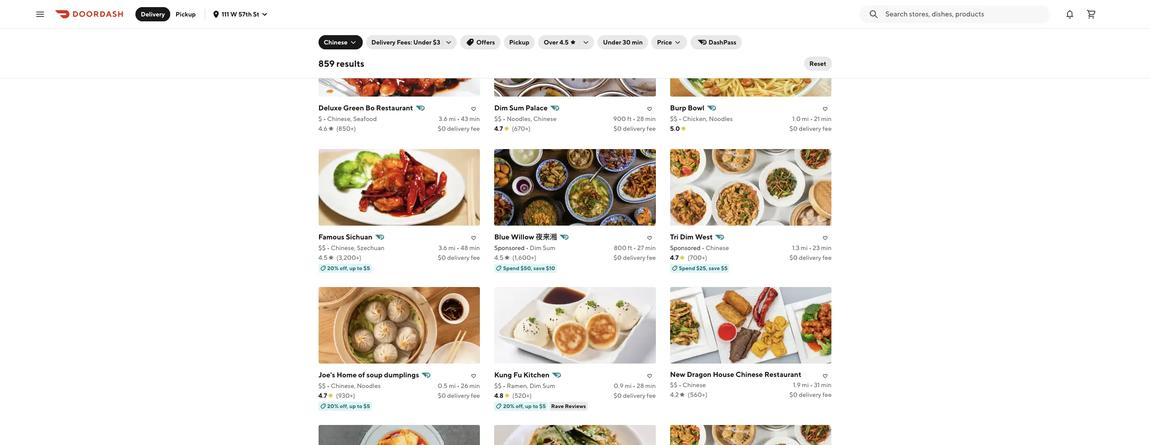 Task type: locate. For each thing, give the bounding box(es) containing it.
over 4.5 button
[[539, 35, 594, 49]]

1 horizontal spatial restaurant
[[765, 371, 802, 379]]

$$ up 4.8
[[495, 383, 502, 390]]

sponsored • dim sum
[[495, 245, 556, 252]]

1 horizontal spatial 4.5
[[495, 254, 504, 262]]

• left 23
[[809, 245, 812, 252]]

20% off, up to $5 down the (520+)
[[503, 403, 546, 410]]

4.5 inside button
[[560, 39, 569, 46]]

min for deluxe green bo restaurant
[[470, 115, 480, 122]]

111 w 57th st button
[[213, 10, 268, 18]]

mi for joe's home of soup dumplings
[[449, 383, 456, 390]]

mi for kung fu kitchen
[[625, 383, 632, 390]]

ft right 900
[[628, 115, 632, 122]]

$​0 down 3.6 mi • 43 min
[[438, 125, 446, 132]]

• down joe's
[[327, 383, 330, 390]]

fee down 900 ft • 28 min
[[647, 125, 656, 132]]

sum down kitchen
[[543, 383, 556, 390]]

$​0 delivery fee down 0.9 mi • 28 min
[[614, 393, 656, 400]]

$$ for kung fu kitchen
[[495, 383, 502, 390]]

1 horizontal spatial under
[[603, 39, 622, 46]]

sum up noodles,
[[510, 104, 524, 112]]

1 horizontal spatial noodles
[[709, 115, 733, 122]]

0 vertical spatial noodles
[[709, 115, 733, 122]]

4.7 left (670+)
[[495, 125, 503, 132]]

delivery down 800 ft • 27 min at the right bottom
[[623, 254, 646, 262]]

min right 21
[[822, 115, 832, 122]]

$​0 delivery fee down 800 ft • 27 min at the right bottom
[[614, 254, 656, 262]]

5.0
[[670, 125, 680, 132]]

to for sichuan
[[357, 265, 363, 272]]

delivery inside "delivery" button
[[141, 10, 165, 18]]

4.7
[[495, 125, 503, 132], [670, 254, 679, 262], [319, 393, 327, 400]]

fee for joe's home of soup dumplings
[[471, 393, 480, 400]]

• left "26"
[[457, 383, 460, 390]]

bowl
[[688, 104, 705, 112]]

$​0
[[438, 125, 446, 132], [614, 125, 622, 132], [790, 125, 798, 132], [438, 254, 446, 262], [614, 254, 622, 262], [790, 254, 798, 262], [790, 392, 798, 399], [438, 393, 446, 400], [614, 393, 622, 400]]

0 horizontal spatial spend
[[503, 265, 520, 272]]

2 28 from the top
[[637, 383, 644, 390]]

delivery down 3.6 mi • 43 min
[[447, 125, 470, 132]]

$​0 down 800
[[614, 254, 622, 262]]

chinese, for home
[[331, 383, 356, 390]]

mi right 0.5 at the bottom left of page
[[449, 383, 456, 390]]

min for famous sichuan
[[470, 245, 480, 252]]

3.6 mi • 48 min
[[439, 245, 480, 252]]

fee
[[471, 125, 480, 132], [647, 125, 656, 132], [823, 125, 832, 132], [471, 254, 480, 262], [647, 254, 656, 262], [823, 254, 832, 262], [823, 392, 832, 399], [471, 393, 480, 400], [647, 393, 656, 400]]

2 horizontal spatial 4.7
[[670, 254, 679, 262]]

mi left 48
[[449, 245, 456, 252]]

ft right 800
[[628, 245, 633, 252]]

pickup left over
[[510, 39, 530, 46]]

1 vertical spatial 4.7
[[670, 254, 679, 262]]

• left 21
[[811, 115, 813, 122]]

sponsored down tri dim west at the right of the page
[[670, 245, 701, 252]]

restaurant right bo on the left
[[376, 104, 413, 112]]

2 save from the left
[[709, 265, 720, 272]]

$​0 for deluxe green bo restaurant
[[438, 125, 446, 132]]

0.9
[[614, 383, 624, 390]]

$$ down 'famous'
[[319, 245, 326, 252]]

fee down 1.3 mi • 23 min
[[823, 254, 832, 262]]

$$ up 5.0
[[670, 115, 678, 122]]

3.6 left 43
[[439, 115, 448, 122]]

chinese, up (930+)
[[331, 383, 356, 390]]

up for home
[[350, 403, 356, 410]]

delivery for kung fu kitchen
[[623, 393, 646, 400]]

20%
[[327, 265, 339, 272], [327, 403, 339, 410], [503, 403, 515, 410]]

0 vertical spatial restaurant
[[376, 104, 413, 112]]

pickup for the topmost pickup button
[[176, 10, 196, 18]]

$​0 down 900
[[614, 125, 622, 132]]

under left 30
[[603, 39, 622, 46]]

$​0 delivery fee for kung fu kitchen
[[614, 393, 656, 400]]

$$ for famous sichuan
[[319, 245, 326, 252]]

off, down (930+)
[[340, 403, 348, 410]]

delivery for burp bowl
[[799, 125, 822, 132]]

spend $25, save $5
[[679, 265, 728, 272]]

of
[[358, 371, 365, 380]]

0 vertical spatial ft
[[628, 115, 632, 122]]

house
[[713, 371, 735, 379]]

28 right 0.9
[[637, 383, 644, 390]]

20% off, up to $5 for home
[[327, 403, 370, 410]]

spend
[[503, 265, 520, 272], [679, 265, 696, 272]]

fee down the 3.6 mi • 48 min in the bottom left of the page
[[471, 254, 480, 262]]

1 save from the left
[[534, 265, 545, 272]]

noodles for bowl
[[709, 115, 733, 122]]

0 vertical spatial pickup button
[[170, 7, 201, 21]]

mi
[[449, 115, 456, 122], [802, 115, 809, 122], [449, 245, 456, 252], [801, 245, 808, 252], [802, 382, 809, 389], [449, 383, 456, 390], [625, 383, 632, 390]]

1 horizontal spatial delivery
[[372, 39, 396, 46]]

1 vertical spatial noodles
[[357, 383, 381, 390]]

delivery down 0.9 mi • 28 min
[[623, 393, 646, 400]]

$​0 for blue willow 夜来湘
[[614, 254, 622, 262]]

up
[[350, 265, 356, 272], [350, 403, 356, 410], [525, 403, 532, 410]]

delivery for deluxe green bo restaurant
[[447, 125, 470, 132]]

(700+)
[[688, 254, 708, 262]]

2 sponsored from the left
[[670, 245, 701, 252]]

fee down 1.0 mi • 21 min
[[823, 125, 832, 132]]

$5
[[364, 265, 370, 272], [722, 265, 728, 272], [364, 403, 370, 410], [540, 403, 546, 410]]

• right $
[[323, 115, 326, 122]]

0 horizontal spatial save
[[534, 265, 545, 272]]

price button
[[652, 35, 688, 49]]

up for sichuan
[[350, 265, 356, 272]]

chinese up 859 results
[[324, 39, 348, 46]]

4.5 down 'famous'
[[319, 254, 328, 262]]

2 horizontal spatial 4.5
[[560, 39, 569, 46]]

1 vertical spatial chinese,
[[331, 245, 356, 252]]

1 horizontal spatial pickup
[[510, 39, 530, 46]]

min for burp bowl
[[822, 115, 832, 122]]

859 results
[[319, 58, 365, 69]]

$​0 down 1.0
[[790, 125, 798, 132]]

save right $25,
[[709, 265, 720, 272]]

0.5 mi • 26 min
[[438, 383, 480, 390]]

4.7 down tri
[[670, 254, 679, 262]]

0 horizontal spatial 4.5
[[319, 254, 328, 262]]

$​0 delivery fee for tri dim west
[[790, 254, 832, 262]]

pickup
[[176, 10, 196, 18], [510, 39, 530, 46]]

to down $$ • chinese, noodles
[[357, 403, 363, 410]]

1 horizontal spatial spend
[[679, 265, 696, 272]]

0 horizontal spatial pickup button
[[170, 7, 201, 21]]

0 vertical spatial 3.6
[[439, 115, 448, 122]]

fee down 3.6 mi • 43 min
[[471, 125, 480, 132]]

dim down kitchen
[[530, 383, 542, 390]]

$​0 down 1.3
[[790, 254, 798, 262]]

1 spend from the left
[[503, 265, 520, 272]]

min right "26"
[[470, 383, 480, 390]]

pickup right "delivery" button
[[176, 10, 196, 18]]

sponsored for willow
[[495, 245, 525, 252]]

fee for kung fu kitchen
[[647, 393, 656, 400]]

reviews
[[565, 403, 586, 410]]

3.6 for famous sichuan
[[439, 245, 447, 252]]

4.5 down blue at the left
[[495, 254, 504, 262]]

chinese
[[324, 39, 348, 46], [534, 115, 557, 122], [706, 245, 729, 252], [736, 371, 763, 379], [683, 382, 706, 389]]

min right 900
[[646, 115, 656, 122]]

famous
[[319, 233, 345, 242]]

kung
[[495, 371, 512, 380]]

1 vertical spatial ft
[[628, 245, 633, 252]]

mi right 0.9
[[625, 383, 632, 390]]

deluxe green bo restaurant
[[319, 104, 413, 112]]

• down 'famous'
[[327, 245, 330, 252]]

mi for deluxe green bo restaurant
[[449, 115, 456, 122]]

$​0 delivery fee down the 3.6 mi • 48 min in the bottom left of the page
[[438, 254, 480, 262]]

save for 夜来湘
[[534, 265, 545, 272]]

0 horizontal spatial under
[[414, 39, 432, 46]]

results
[[337, 58, 365, 69]]

Store search: begin typing to search for stores available on DoorDash text field
[[886, 9, 1046, 19]]

mi right 1.3
[[801, 245, 808, 252]]

3.6
[[439, 115, 448, 122], [439, 245, 447, 252]]

2 vertical spatial 4.7
[[319, 393, 327, 400]]

dragon
[[687, 371, 712, 379]]

2 under from the left
[[603, 39, 622, 46]]

w
[[231, 10, 237, 18]]

4.2
[[670, 392, 679, 399]]

delivery down 900 ft • 28 min
[[623, 125, 646, 132]]

mi for burp bowl
[[802, 115, 809, 122]]

restaurant up 1.9
[[765, 371, 802, 379]]

4.5 for famous sichuan
[[319, 254, 328, 262]]

dashpass button
[[691, 35, 742, 49]]

joe's
[[319, 371, 335, 380]]

1 vertical spatial 28
[[637, 383, 644, 390]]

4.7 down joe's
[[319, 393, 327, 400]]

$​0 delivery fee for burp bowl
[[790, 125, 832, 132]]

0 horizontal spatial 4.7
[[319, 393, 327, 400]]

• left 27
[[634, 245, 636, 252]]

chinese, down famous sichuan
[[331, 245, 356, 252]]

1 horizontal spatial 4.7
[[495, 125, 503, 132]]

0 horizontal spatial restaurant
[[376, 104, 413, 112]]

ft for dim sum palace
[[628, 115, 632, 122]]

$​0 delivery fee for famous sichuan
[[438, 254, 480, 262]]

blue willow 夜来湘
[[495, 233, 557, 242]]

2 vertical spatial chinese,
[[331, 383, 356, 390]]

$​0 delivery fee down 1.3 mi • 23 min
[[790, 254, 832, 262]]

soup
[[367, 371, 383, 380]]

ft for blue willow 夜来湘
[[628, 245, 633, 252]]

0 vertical spatial 28
[[637, 115, 644, 122]]

over
[[544, 39, 558, 46]]

fee for burp bowl
[[823, 125, 832, 132]]

1 horizontal spatial sponsored
[[670, 245, 701, 252]]

20% for joe's
[[327, 403, 339, 410]]

off,
[[340, 265, 348, 272], [340, 403, 348, 410], [516, 403, 524, 410]]

20% off, up to $5 for sichuan
[[327, 265, 370, 272]]

burp
[[670, 104, 687, 112]]

under inside button
[[603, 39, 622, 46]]

reset button
[[805, 57, 832, 71]]

4.5
[[560, 39, 569, 46], [319, 254, 328, 262], [495, 254, 504, 262]]

• up 5.0
[[679, 115, 682, 122]]

fee down 0.5 mi • 26 min at the bottom of page
[[471, 393, 480, 400]]

sum down '夜来湘'
[[543, 245, 556, 252]]

4.6
[[319, 125, 328, 132]]

20% down (3,200+)
[[327, 265, 339, 272]]

$​0 delivery fee for blue willow 夜来湘
[[614, 254, 656, 262]]

sponsored down blue at the left
[[495, 245, 525, 252]]

chinese inside chinese button
[[324, 39, 348, 46]]

• right 0.9
[[633, 383, 636, 390]]

2 spend from the left
[[679, 265, 696, 272]]

to
[[357, 265, 363, 272], [357, 403, 363, 410], [533, 403, 538, 410]]

dim right tri
[[680, 233, 694, 242]]

4.5 right over
[[560, 39, 569, 46]]

$​0 delivery fee down 0.5 mi • 26 min at the bottom of page
[[438, 393, 480, 400]]

delivery down 1.0 mi • 21 min
[[799, 125, 822, 132]]

20% off, up to $5
[[327, 265, 370, 272], [327, 403, 370, 410], [503, 403, 546, 410]]

delivery for delivery fees: under $3
[[372, 39, 396, 46]]

$​0 delivery fee down 1.0 mi • 21 min
[[790, 125, 832, 132]]

(670+)
[[512, 125, 531, 132]]

mi right 1.9
[[802, 382, 809, 389]]

noodles right chicken,
[[709, 115, 733, 122]]

fee for famous sichuan
[[471, 254, 480, 262]]

fee down 0.9 mi • 28 min
[[647, 393, 656, 400]]

0 vertical spatial sum
[[510, 104, 524, 112]]

min for kung fu kitchen
[[646, 383, 656, 390]]

delivery for delivery
[[141, 10, 165, 18]]

1 vertical spatial 3.6
[[439, 245, 447, 252]]

28
[[637, 115, 644, 122], [637, 383, 644, 390]]

save
[[534, 265, 545, 272], [709, 265, 720, 272]]

1 horizontal spatial save
[[709, 265, 720, 272]]

0 vertical spatial delivery
[[141, 10, 165, 18]]

43
[[461, 115, 468, 122]]

$5 right $25,
[[722, 265, 728, 272]]

delivery
[[447, 125, 470, 132], [623, 125, 646, 132], [799, 125, 822, 132], [447, 254, 470, 262], [623, 254, 646, 262], [799, 254, 822, 262], [799, 392, 822, 399], [447, 393, 470, 400], [623, 393, 646, 400]]

ft
[[628, 115, 632, 122], [628, 245, 633, 252]]

0 vertical spatial 4.7
[[495, 125, 503, 132]]

0 horizontal spatial delivery
[[141, 10, 165, 18]]

off, for home
[[340, 403, 348, 410]]

mi for famous sichuan
[[449, 245, 456, 252]]

•
[[323, 115, 326, 122], [457, 115, 460, 122], [503, 115, 506, 122], [633, 115, 636, 122], [679, 115, 682, 122], [811, 115, 813, 122], [327, 245, 330, 252], [457, 245, 460, 252], [526, 245, 529, 252], [634, 245, 636, 252], [702, 245, 705, 252], [809, 245, 812, 252], [679, 382, 682, 389], [811, 382, 813, 389], [327, 383, 330, 390], [457, 383, 460, 390], [503, 383, 506, 390], [633, 383, 636, 390]]

tri
[[670, 233, 679, 242]]

to down (3,200+)
[[357, 265, 363, 272]]

mi right 1.0
[[802, 115, 809, 122]]

chinese, for sichuan
[[331, 245, 356, 252]]

0 horizontal spatial pickup
[[176, 10, 196, 18]]

$​0 delivery fee down 3.6 mi • 43 min
[[438, 125, 480, 132]]

$​0 down the 3.6 mi • 48 min in the bottom left of the page
[[438, 254, 446, 262]]

min right 27
[[646, 245, 656, 252]]

$​0 for tri dim west
[[790, 254, 798, 262]]

1 vertical spatial delivery
[[372, 39, 396, 46]]

noodles down 'joe's home of soup dumplings'
[[357, 383, 381, 390]]

chinese button
[[319, 35, 363, 49]]

0 vertical spatial chinese,
[[327, 115, 352, 122]]

rave reviews
[[552, 403, 586, 410]]

$$
[[495, 115, 502, 122], [670, 115, 678, 122], [319, 245, 326, 252], [670, 382, 678, 389], [319, 383, 326, 390], [495, 383, 502, 390]]

spend left $50,
[[503, 265, 520, 272]]

1 horizontal spatial pickup button
[[504, 35, 535, 49]]

to for home
[[357, 403, 363, 410]]

0 horizontal spatial noodles
[[357, 383, 381, 390]]

1 sponsored from the left
[[495, 245, 525, 252]]

notification bell image
[[1065, 9, 1076, 19]]

sum
[[510, 104, 524, 112], [543, 245, 556, 252], [543, 383, 556, 390]]

(560+)
[[688, 392, 708, 399]]

$10
[[546, 265, 556, 272]]

0 horizontal spatial sponsored
[[495, 245, 525, 252]]

111 w 57th st
[[222, 10, 259, 18]]

save left $10
[[534, 265, 545, 272]]

$$ down joe's
[[319, 383, 326, 390]]

tri dim west
[[670, 233, 713, 242]]

(850+)
[[337, 125, 356, 132]]

$$ • noodles, chinese
[[495, 115, 557, 122]]

delivery down the 3.6 mi • 48 min in the bottom left of the page
[[447, 254, 470, 262]]

0 vertical spatial pickup
[[176, 10, 196, 18]]

1 vertical spatial pickup
[[510, 39, 530, 46]]

1 28 from the top
[[637, 115, 644, 122]]

sponsored
[[495, 245, 525, 252], [670, 245, 701, 252]]

$​0 down 0.5 at the bottom left of page
[[438, 393, 446, 400]]

min right 48
[[470, 245, 480, 252]]

willow
[[511, 233, 535, 242]]



Task type: vqa. For each thing, say whether or not it's contained in the screenshot.
Add
no



Task type: describe. For each thing, give the bounding box(es) containing it.
home
[[337, 371, 357, 380]]

800
[[614, 245, 627, 252]]

$50,
[[521, 265, 533, 272]]

dim up noodles,
[[495, 104, 508, 112]]

burp bowl
[[670, 104, 705, 112]]

23
[[813, 245, 820, 252]]

blue
[[495, 233, 510, 242]]

fee for blue willow 夜来湘
[[647, 254, 656, 262]]

20% for famous
[[327, 265, 339, 272]]

0 items, open order cart image
[[1087, 9, 1097, 19]]

palace
[[526, 104, 548, 112]]

up down the (520+)
[[525, 403, 532, 410]]

save for west
[[709, 265, 720, 272]]

27
[[638, 245, 644, 252]]

$​0 for kung fu kitchen
[[614, 393, 622, 400]]

$
[[319, 115, 322, 122]]

$$ • ramen, dim sum
[[495, 383, 556, 390]]

dim sum palace
[[495, 104, 548, 112]]

20% down 4.8
[[503, 403, 515, 410]]

28 for dim sum palace
[[637, 115, 644, 122]]

• left 43
[[457, 115, 460, 122]]

min for dim sum palace
[[646, 115, 656, 122]]

green
[[343, 104, 364, 112]]

1.3
[[793, 245, 800, 252]]

famous sichuan
[[319, 233, 373, 242]]

sponsored for dim
[[670, 245, 701, 252]]

$$ • chinese, noodles
[[319, 383, 381, 390]]

$$ • chicken, noodles
[[670, 115, 733, 122]]

off, down the (520+)
[[516, 403, 524, 410]]

31
[[814, 382, 820, 389]]

1.9
[[793, 382, 801, 389]]

chinese down west
[[706, 245, 729, 252]]

1 vertical spatial restaurant
[[765, 371, 802, 379]]

deluxe
[[319, 104, 342, 112]]

2 vertical spatial sum
[[543, 383, 556, 390]]

szechuan
[[357, 245, 385, 252]]

min inside the "under 30 min" button
[[632, 39, 643, 46]]

dumplings
[[384, 371, 419, 380]]

delivery for tri dim west
[[799, 254, 822, 262]]

dim down "blue willow 夜来湘"
[[530, 245, 542, 252]]

(520+)
[[513, 393, 532, 400]]

$5 down szechuan
[[364, 265, 370, 272]]

$​0 for burp bowl
[[790, 125, 798, 132]]

st
[[253, 10, 259, 18]]

• down west
[[702, 245, 705, 252]]

open menu image
[[35, 9, 45, 19]]

$$ • chinese, szechuan
[[319, 245, 385, 252]]

price
[[657, 39, 673, 46]]

chinese, for green
[[327, 115, 352, 122]]

$​0 delivery fee for joe's home of soup dumplings
[[438, 393, 480, 400]]

fee for dim sum palace
[[647, 125, 656, 132]]

delivery fees: under $3
[[372, 39, 440, 46]]

3.6 for deluxe green bo restaurant
[[439, 115, 448, 122]]

chinese up (560+)
[[683, 382, 706, 389]]

west
[[695, 233, 713, 242]]

new
[[670, 371, 686, 379]]

$$ • chinese
[[670, 382, 706, 389]]

4.7 for joe's
[[319, 393, 327, 400]]

off, for sichuan
[[340, 265, 348, 272]]

delivery for joe's home of soup dumplings
[[447, 393, 470, 400]]

900
[[614, 115, 626, 122]]

seafood
[[353, 115, 377, 122]]

sichuan
[[346, 233, 373, 242]]

kitchen
[[524, 371, 550, 380]]

$​0 delivery fee for dim sum palace
[[614, 125, 656, 132]]

$ • chinese, seafood
[[319, 115, 377, 122]]

fu
[[514, 371, 522, 380]]

kung fu kitchen
[[495, 371, 550, 380]]

$​0 down 1.9
[[790, 392, 798, 399]]

4.5 for blue willow 夜来湘
[[495, 254, 504, 262]]

delivery down 1.9 mi • 31 min on the bottom of page
[[799, 392, 822, 399]]

1 vertical spatial sum
[[543, 245, 556, 252]]

• up (1,600+)
[[526, 245, 529, 252]]

min for tri dim west
[[822, 245, 832, 252]]

over 4.5
[[544, 39, 569, 46]]

28 for kung fu kitchen
[[637, 383, 644, 390]]

$5 down $$ • chinese, noodles
[[364, 403, 370, 410]]

• left the 31
[[811, 382, 813, 389]]

• down the kung
[[503, 383, 506, 390]]

859
[[319, 58, 335, 69]]

4.7 for tri
[[670, 254, 679, 262]]

4.8
[[495, 393, 504, 400]]

夜来湘
[[536, 233, 557, 242]]

delivery for famous sichuan
[[447, 254, 470, 262]]

111
[[222, 10, 229, 18]]

chicken,
[[683, 115, 708, 122]]

fee for deluxe green bo restaurant
[[471, 125, 480, 132]]

0.9 mi • 28 min
[[614, 383, 656, 390]]

• left noodles,
[[503, 115, 506, 122]]

spend for dim
[[679, 265, 696, 272]]

min for blue willow 夜来湘
[[646, 245, 656, 252]]

joe's home of soup dumplings
[[319, 371, 419, 380]]

spend $50, save $10
[[503, 265, 556, 272]]

to left rave
[[533, 403, 538, 410]]

offers
[[477, 39, 495, 46]]

1.9 mi • 31 min
[[793, 382, 832, 389]]

(1,600+)
[[513, 254, 537, 262]]

fee for tri dim west
[[823, 254, 832, 262]]

48
[[461, 245, 468, 252]]

1 vertical spatial pickup button
[[504, 35, 535, 49]]

$​0 for joe's home of soup dumplings
[[438, 393, 446, 400]]

$$ for joe's home of soup dumplings
[[319, 383, 326, 390]]

• down the new
[[679, 382, 682, 389]]

$$ up 4.2
[[670, 382, 678, 389]]

chinese right house
[[736, 371, 763, 379]]

min for joe's home of soup dumplings
[[470, 383, 480, 390]]

delivery for blue willow 夜来湘
[[623, 254, 646, 262]]

under 30 min
[[603, 39, 643, 46]]

mi for tri dim west
[[801, 245, 808, 252]]

26
[[461, 383, 468, 390]]

4.7 for dim
[[495, 125, 503, 132]]

ramen,
[[507, 383, 529, 390]]

• left 48
[[457, 245, 460, 252]]

spend for willow
[[503, 265, 520, 272]]

reset
[[810, 60, 827, 67]]

57th
[[239, 10, 252, 18]]

$$ for dim sum palace
[[495, 115, 502, 122]]

rave
[[552, 403, 564, 410]]

pickup for bottom pickup button
[[510, 39, 530, 46]]

$$ for burp bowl
[[670, 115, 678, 122]]

new dragon house chinese restaurant
[[670, 371, 802, 379]]

dashpass
[[709, 39, 737, 46]]

(3,200+)
[[337, 254, 362, 262]]

offers button
[[461, 35, 501, 49]]

$​0 delivery fee down 1.9 mi • 31 min on the bottom of page
[[790, 392, 832, 399]]

(930+)
[[336, 393, 355, 400]]

fee down 1.9 mi • 31 min on the bottom of page
[[823, 392, 832, 399]]

0.5
[[438, 383, 448, 390]]

21
[[814, 115, 820, 122]]

delivery button
[[136, 7, 170, 21]]

1.0 mi • 21 min
[[793, 115, 832, 122]]

$3
[[433, 39, 440, 46]]

min right the 31
[[822, 382, 832, 389]]

chinese down palace
[[534, 115, 557, 122]]

delivery for dim sum palace
[[623, 125, 646, 132]]

1.0
[[793, 115, 801, 122]]

900 ft • 28 min
[[614, 115, 656, 122]]

800 ft • 27 min
[[614, 245, 656, 252]]

$​0 delivery fee for deluxe green bo restaurant
[[438, 125, 480, 132]]

• right 900
[[633, 115, 636, 122]]

fees:
[[397, 39, 412, 46]]

3.6 mi • 43 min
[[439, 115, 480, 122]]

$25,
[[697, 265, 708, 272]]

$​0 for dim sum palace
[[614, 125, 622, 132]]

noodles for home
[[357, 383, 381, 390]]

$​0 for famous sichuan
[[438, 254, 446, 262]]

1 under from the left
[[414, 39, 432, 46]]

$5 left rave
[[540, 403, 546, 410]]



